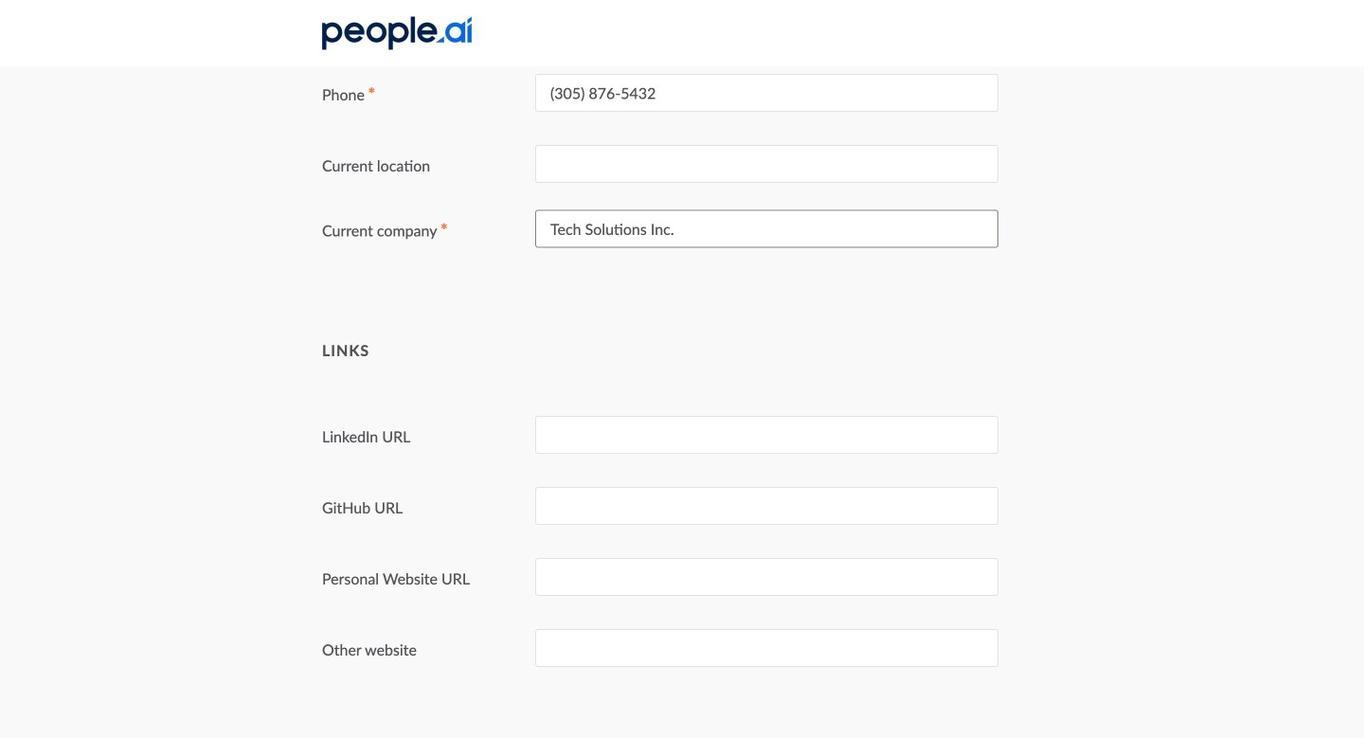 Task type: locate. For each thing, give the bounding box(es) containing it.
None email field
[[535, 3, 999, 41]]

None text field
[[535, 74, 999, 112], [535, 145, 999, 183], [535, 487, 999, 525], [535, 74, 999, 112], [535, 145, 999, 183], [535, 487, 999, 525]]

None text field
[[535, 210, 999, 248], [535, 416, 999, 454], [535, 558, 999, 596], [535, 629, 999, 667], [535, 210, 999, 248], [535, 416, 999, 454], [535, 558, 999, 596], [535, 629, 999, 667]]



Task type: describe. For each thing, give the bounding box(es) containing it.
people.ai logo image
[[322, 17, 472, 50]]



Task type: vqa. For each thing, say whether or not it's contained in the screenshot.
nuvoair logo
no



